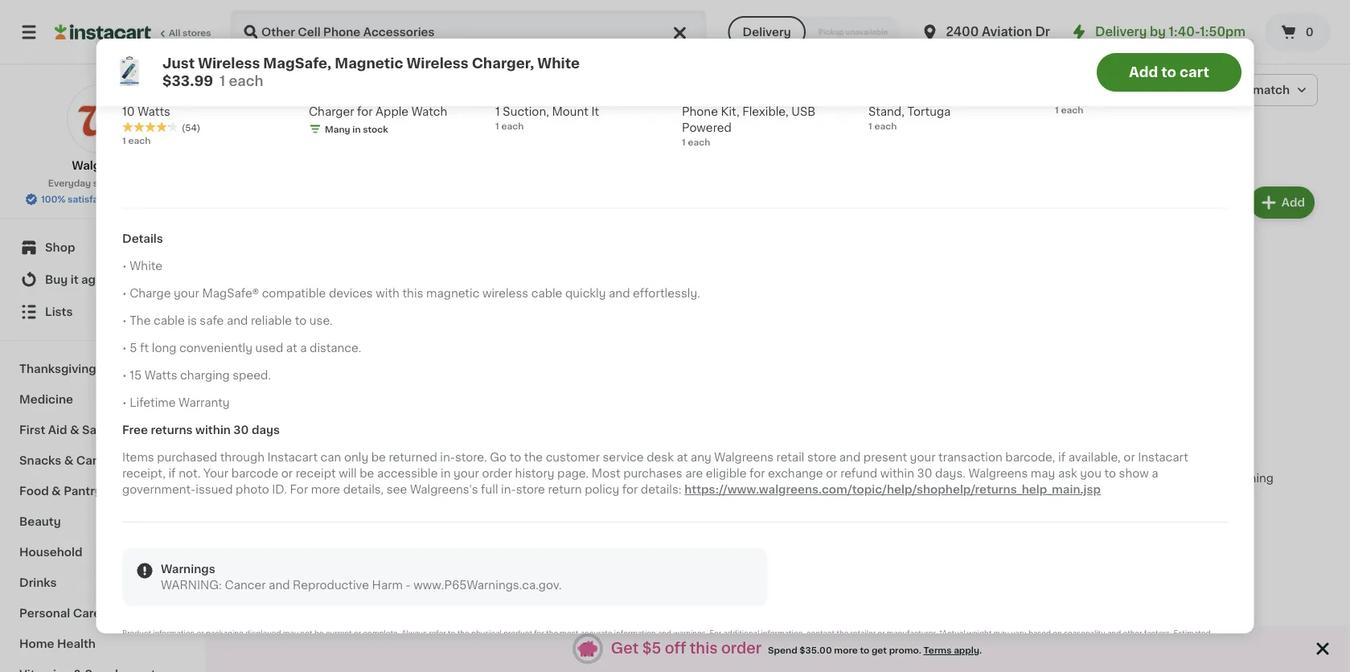 Task type: locate. For each thing, give the bounding box(es) containing it.
1 vertical spatial magnetic
[[376, 473, 429, 484]]

magsafe, for just wireless magsafe, magnetic wireless charger, white
[[320, 473, 373, 484]]

• for • the cable is safe and reliable to use.
[[122, 316, 126, 327]]

watts inside belkin charging pad, wireless, 10 watts
[[137, 106, 170, 118]]

1 vertical spatial be
[[359, 469, 374, 480]]

2 vertical spatial store
[[516, 485, 545, 496]]

magnetic inside just wireless magsafe, magnetic wireless charger, white
[[376, 473, 429, 484]]

1 horizontal spatial is
[[187, 316, 197, 327]]

watts
[[137, 106, 170, 118], [144, 371, 177, 382]]

0 horizontal spatial phone
[[446, 127, 503, 144]]

delivery button
[[729, 16, 806, 48]]

$ 23 99
[[790, 452, 831, 468]]

most
[[591, 469, 620, 480]]

vivitar
[[495, 90, 530, 101], [682, 90, 717, 101]]

many
[[325, 125, 350, 134]]

add for 21
[[1282, 197, 1306, 208]]

iphone,
[[904, 473, 946, 484], [1176, 473, 1218, 484]]

& inside popsockets phone grip & stand, tortuga 1 each
[[1005, 90, 1014, 101]]

2 horizontal spatial your
[[910, 453, 936, 464]]

0 horizontal spatial walgreens
[[72, 160, 133, 171]]

is left safe
[[187, 316, 197, 327]]

None search field
[[230, 10, 708, 55]]

1 apple, from the left
[[865, 473, 901, 484]]

1 horizontal spatial information
[[614, 631, 656, 638]]

1 horizontal spatial instacart
[[1138, 453, 1188, 464]]

magsafe,
[[263, 57, 331, 70], [320, 473, 373, 484]]

free
[[122, 425, 148, 437]]

99 right 21
[[1088, 452, 1101, 461]]

4 • from the top
[[122, 343, 126, 355]]

phone inside "vivitar ring light and smart phone kit, flexible, usb powered 1 each"
[[682, 106, 718, 118]]

0 horizontal spatial apple,
[[865, 473, 901, 484]]

cable left quickly
[[531, 289, 562, 300]]

to right you in the bottom right of the page
[[1104, 469, 1116, 480]]

1 • from the top
[[122, 261, 126, 272]]

order down go
[[482, 469, 512, 480]]

phone up the "powered"
[[682, 106, 718, 118]]

only
[[344, 453, 368, 464], [247, 641, 263, 648]]

0 vertical spatial more
[[311, 485, 340, 496]]

$ up 'exchange'
[[790, 452, 795, 461]]

watts right 15
[[144, 371, 177, 382]]

apple, up https://www.walgreens.com/topic/help/shophelp/returns_help_main.jsp link
[[865, 473, 901, 484]]

apple, right you in the bottom right of the page
[[1137, 473, 1173, 484]]

1 horizontal spatial in-
[[501, 485, 516, 496]]

walgreens logo image
[[67, 84, 138, 154]]

and right cancer
[[268, 581, 290, 592]]

& inside first aid & safety 'link'
[[70, 425, 79, 436]]

store up 'exchange'
[[807, 453, 836, 464]]

33 for belkin
[[131, 69, 153, 86]]

a left distance.
[[300, 343, 307, 355]]

show
[[1119, 469, 1149, 480]]

magnetic
[[334, 57, 403, 70], [376, 473, 429, 484]]

it
[[591, 106, 599, 118]]

charger, inside just wireless magsafe, magnetic wireless charger, white
[[241, 489, 289, 500]]

1 horizontal spatial this
[[690, 642, 718, 656]]

and right quickly
[[609, 289, 630, 300]]

2 just wireless apple, iphone, lightning connector cable, white from the left
[[1059, 473, 1274, 500]]

first aid & safety
[[19, 425, 120, 436]]

store.
[[455, 453, 487, 464]]

1 cable, from the left
[[850, 489, 886, 500]]

to inside get $5 off this order spend $35.00 more to get promo. terms apply .
[[860, 646, 870, 655]]

& right food
[[52, 486, 61, 497]]

if left 21
[[1058, 453, 1066, 464]]

instacart logo image
[[55, 23, 151, 42]]

1 horizontal spatial if
[[1058, 453, 1066, 464]]

charger, for just wireless magsafe, magnetic wireless charger, white
[[241, 489, 289, 500]]

iphone, for 21
[[1176, 473, 1218, 484]]

1 each
[[122, 137, 150, 146]]

refund
[[840, 469, 877, 480]]

1 iphone, from the left
[[904, 473, 946, 484]]

in left stock
[[352, 125, 360, 134]]

based
[[1028, 631, 1051, 638]]

0 horizontal spatial 30
[[233, 425, 249, 437]]

1 vertical spatial only
[[247, 641, 263, 648]]

100% satisfaction guarantee button
[[25, 190, 180, 206]]

1 horizontal spatial walgreens
[[714, 453, 774, 464]]

2 horizontal spatial store
[[807, 453, 836, 464]]

only down displayed
[[247, 641, 263, 648]]

for right warnings.
[[710, 631, 721, 638]]

1 horizontal spatial phone
[[682, 106, 718, 118]]

or up id.
[[281, 469, 293, 480]]

vivitar inside "vivitar ring light and smart phone kit, flexible, usb powered 1 each"
[[682, 90, 717, 101]]

21
[[1068, 452, 1087, 468]]

promo.
[[889, 646, 922, 655]]

wireless down $ 23 99
[[814, 473, 862, 484]]

a right show
[[1152, 469, 1158, 480]]

$ inside the $ 36 99
[[312, 70, 318, 78]]

https://www.walgreens.com/topic/help/shophelp/returns_help_main.jsp
[[684, 485, 1101, 496]]

0 vertical spatial magnetic
[[334, 57, 403, 70]]

just wireless apple, iphone, lightning connector cable, white down available, at the bottom of the page
[[1059, 473, 1274, 500]]

provided
[[213, 641, 245, 648]]

displayed
[[245, 631, 281, 638]]

cable
[[531, 289, 562, 300], [153, 316, 184, 327]]

0 horizontal spatial this
[[402, 289, 423, 300]]

magsafe, for just wireless magsafe, magnetic wireless charger, white $33.99 1 each
[[263, 57, 331, 70]]

0 vertical spatial your
[[173, 289, 199, 300]]

is down product
[[142, 641, 148, 648]]

connector
[[786, 489, 847, 500], [1059, 489, 1119, 500]]

walgreens up everyday store prices link
[[72, 160, 133, 171]]

0 vertical spatial in-
[[440, 453, 455, 464]]

0 horizontal spatial within
[[195, 425, 230, 437]]

$ up barcode
[[245, 452, 250, 461]]

0 vertical spatial watts
[[137, 106, 170, 118]]

99 inside the $ 36 99
[[342, 70, 354, 78]]

information,
[[761, 631, 805, 638]]

magnetic for just wireless magsafe, magnetic wireless charger, white $33.99 1 each
[[334, 57, 403, 70]]

on
[[1053, 631, 1062, 638]]

charger, up suction,
[[472, 57, 534, 70]]

99 right 36
[[342, 70, 354, 78]]

1 horizontal spatial order
[[722, 642, 762, 656]]

complete.
[[363, 631, 399, 638]]

1 vivitar from the left
[[495, 90, 530, 101]]

23
[[795, 452, 818, 468]]

the left retailer
[[837, 631, 849, 638]]

with
[[375, 289, 399, 300]]

www.p65warnings.ca.gov.
[[413, 581, 562, 592]]

order down additional
[[722, 642, 762, 656]]

2 vertical spatial your
[[453, 469, 479, 480]]

1 vertical spatial 30
[[917, 469, 932, 480]]

popsockets up stand,
[[868, 90, 936, 101]]

product group
[[241, 183, 501, 515], [514, 183, 773, 499], [786, 183, 1046, 515], [1059, 183, 1319, 515], [241, 541, 501, 673], [514, 541, 773, 673]]

0 horizontal spatial $ 33 99
[[125, 69, 167, 86]]

lightning
[[676, 473, 729, 484], [949, 473, 1002, 484], [1221, 473, 1274, 484]]

iphone, right show
[[1176, 473, 1218, 484]]

cable up the long
[[153, 316, 184, 327]]

all
[[169, 29, 180, 37]]

everyday store prices
[[48, 179, 147, 188]]

for right id.
[[290, 485, 308, 496]]

connector for 21
[[1059, 489, 1119, 500]]

$ 33 99 up belkin
[[125, 69, 167, 86]]

each inside just wireless magsafe, magnetic wireless charger, white $33.99 1 each
[[228, 74, 263, 88]]

estimated
[[1174, 631, 1211, 638]]

0 horizontal spatial for
[[290, 485, 308, 496]]

wireless up the apple
[[386, 90, 434, 101]]

be up details,
[[359, 469, 374, 480]]

0 horizontal spatial vivitar
[[495, 90, 530, 101]]

3 add button from the left
[[979, 188, 1041, 217]]

all stores
[[169, 29, 211, 37]]

1 just wireless apple, iphone, lightning connector cable, white from the left
[[786, 473, 1002, 500]]

within down warranty
[[195, 425, 230, 437]]

2 vertical spatial phone
[[446, 127, 503, 144]]

only up will
[[344, 453, 368, 464]]

& right grip
[[1005, 90, 1014, 101]]

information
[[153, 631, 194, 638], [614, 631, 656, 638]]

information up approximate
[[153, 631, 194, 638]]

0 vertical spatial order
[[482, 469, 512, 480]]

just inside just wireless magsafe, magnetic wireless charger, white
[[241, 473, 266, 484]]

33 up belkin
[[131, 69, 153, 86]]

0 horizontal spatial 33
[[131, 69, 153, 86]]

white inside just wireless magsafe, magnetic wireless charger, white $33.99 1 each
[[537, 57, 580, 70]]

just wireless apple, iphone, lightning connector cable, white for 23
[[786, 473, 1002, 500]]

each inside popsockets phone grip & stand, tortuga 1 each
[[874, 122, 897, 131]]

4 add button from the left
[[1252, 188, 1314, 217]]

charger, inside just wireless magsafe, magnetic wireless charger, white $33.99 1 each
[[472, 57, 534, 70]]

2 add button from the left
[[707, 188, 769, 217]]

1 horizontal spatial charger,
[[472, 57, 534, 70]]

1 horizontal spatial 30
[[917, 469, 932, 480]]

6 • from the top
[[122, 398, 126, 409]]

2 apple, from the left
[[1137, 473, 1173, 484]]

and inside items purchased through instacart can only be returned in-store. go to the customer service desk at any walgreens retail store and present your transaction barcode, if available, or instacart receipt, if not. your barcode or receipt will be accessible in your order history page. most purchases are eligible for exchange or refund within 30 days. walgreens may ask you to show a government-issued photo id. for more details, see walgreens's full in-store return policy for details:
[[839, 453, 861, 464]]

just for 23
[[786, 473, 811, 484]]

smart
[[804, 90, 838, 101]]

order inside items purchased through instacart can only be returned in-store. go to the customer service desk at any walgreens retail store and present your transaction barcode, if available, or instacart receipt, if not. your barcode or receipt will be accessible in your order history page. most purchases are eligible for exchange or refund within 30 days. walgreens may ask you to show a government-issued photo id. for more details, see walgreens's full in-store return policy for details:
[[482, 469, 512, 480]]

0 vertical spatial for
[[290, 485, 308, 496]]

0 horizontal spatial order
[[482, 469, 512, 480]]

5 • from the top
[[122, 371, 126, 382]]

1 horizontal spatial more
[[835, 646, 858, 655]]

in right 3 at top
[[659, 90, 669, 101]]

at right used
[[286, 343, 297, 355]]

more down retailer
[[835, 646, 858, 655]]

0 horizontal spatial just wireless apple, iphone, lightning connector cable, white
[[786, 473, 1002, 500]]

• left charge
[[122, 289, 126, 300]]

magsafe, up details,
[[320, 473, 373, 484]]

1 horizontal spatial in
[[440, 469, 450, 480]]

0 horizontal spatial is
[[142, 641, 148, 648]]

vivitar up the "powered"
[[682, 90, 717, 101]]

1 vertical spatial more
[[835, 646, 858, 655]]

magsafe, inside just wireless magsafe, magnetic wireless charger, white $33.99 1 each
[[263, 57, 331, 70]]

1 vertical spatial charger,
[[241, 489, 289, 500]]

0 vertical spatial magsafe,
[[263, 57, 331, 70]]

food & pantry
[[19, 486, 102, 497]]

1 horizontal spatial only
[[344, 453, 368, 464]]

delivery
[[1096, 26, 1147, 38], [743, 27, 791, 38]]

wireless up return
[[542, 473, 590, 484]]

your down store.
[[453, 469, 479, 480]]

and up refund on the right bottom of the page
[[839, 453, 861, 464]]

medicine link
[[10, 385, 195, 415]]

1 add button from the left
[[434, 188, 496, 217]]

1 horizontal spatial may
[[994, 631, 1009, 638]]

to right refer
[[448, 631, 455, 638]]

0 vertical spatial charger,
[[472, 57, 534, 70]]

1 vertical spatial at
[[677, 453, 688, 464]]

just inside just wireless magsafe, magnetic wireless charger, white $33.99 1 each
[[162, 57, 194, 70]]

best
[[246, 435, 264, 442]]

30 inside items purchased through instacart can only be returned in-store. go to the customer service desk at any walgreens retail store and present your transaction barcode, if available, or instacart receipt, if not. your barcode or receipt will be accessible in your order history page. most purchases are eligible for exchange or refund within 30 days. walgreens may ask you to show a government-issued photo id. for more details, see walgreens's full in-store return policy for details:
[[917, 469, 932, 480]]

0 horizontal spatial iphone,
[[904, 473, 946, 484]]

0 horizontal spatial connector
[[786, 489, 847, 500]]

0 horizontal spatial in-
[[440, 453, 455, 464]]

3 lightning from the left
[[1221, 473, 1274, 484]]

0 vertical spatial cable
[[531, 289, 562, 300]]

1 horizontal spatial your
[[453, 469, 479, 480]]

reliable
[[251, 316, 292, 327]]

0
[[1306, 27, 1314, 38]]

1 popsockets from the left
[[868, 90, 936, 101]]

for inside items purchased through instacart can only be returned in-store. go to the customer service desk at any walgreens retail store and present your transaction barcode, if available, or instacart receipt, if not. your barcode or receipt will be accessible in your order history page. most purchases are eligible for exchange or refund within 30 days. walgreens may ask you to show a government-issued photo id. for more details, see walgreens's full in-store return policy for details:
[[290, 485, 308, 496]]

thanksgiving
[[19, 364, 96, 375]]

in
[[659, 90, 669, 101], [352, 125, 360, 134], [440, 469, 450, 480]]

or up get
[[878, 631, 885, 638]]

33 for just
[[250, 452, 273, 468]]

2 lightning from the left
[[949, 473, 1002, 484]]

at left any
[[677, 453, 688, 464]]

ring
[[720, 90, 745, 101]]

cancer
[[224, 581, 266, 592]]

2 vivitar from the left
[[682, 90, 717, 101]]

and inside warnings warning: cancer and reproductive harm - www.p65warnings.ca.gov.
[[268, 581, 290, 592]]

health
[[57, 639, 96, 650]]

1 vertical spatial store
[[807, 453, 836, 464]]

1 vertical spatial in
[[352, 125, 360, 134]]

just wireless apple, iphone, lightning connector cable, white down present
[[786, 473, 1002, 500]]

page.
[[557, 469, 589, 480]]

add for 23
[[1010, 197, 1033, 208]]

just wireless magsafe, magnetic wireless charger, white
[[241, 473, 480, 500]]

2 horizontal spatial phone
[[939, 90, 975, 101]]

magnetic up mini in the left top of the page
[[334, 57, 403, 70]]

1 horizontal spatial $ 33 99
[[245, 452, 287, 468]]

0 vertical spatial 33
[[131, 69, 153, 86]]

0 horizontal spatial cable,
[[850, 489, 886, 500]]

delivery left by
[[1096, 26, 1147, 38]]

wireless up id.
[[269, 473, 317, 484]]

1 horizontal spatial iphone,
[[1176, 473, 1218, 484]]

delivery inside button
[[743, 27, 791, 38]]

1 vertical spatial this
[[690, 642, 718, 656]]

• for • white
[[122, 261, 126, 272]]

2 cable, from the left
[[1122, 489, 1158, 500]]

medicine
[[19, 394, 73, 405]]

apple, for 21
[[1137, 473, 1173, 484]]

household link
[[10, 537, 195, 568]]

0 horizontal spatial popsockets
[[868, 90, 936, 101]]

1 vertical spatial is
[[142, 641, 148, 648]]

all stores link
[[55, 10, 212, 55]]

30 left days
[[233, 425, 249, 437]]

instacart
[[267, 453, 317, 464], [1138, 453, 1188, 464]]

instacart up show
[[1138, 453, 1188, 464]]

store
[[93, 179, 117, 188], [807, 453, 836, 464], [516, 485, 545, 496]]

1 horizontal spatial delivery
[[1096, 26, 1147, 38]]

add inside add to cart button
[[1129, 66, 1158, 79]]

1 lightning from the left
[[676, 473, 729, 484]]

0 vertical spatial is
[[187, 316, 197, 327]]

charger, for just wireless magsafe, magnetic wireless charger, white $33.99 1 each
[[472, 57, 534, 70]]

1 vertical spatial if
[[168, 469, 175, 480]]

for down braided
[[622, 485, 638, 496]]

used
[[255, 343, 283, 355]]

$ up ask
[[1062, 452, 1068, 461]]

charging
[[159, 90, 211, 101]]

1 horizontal spatial 33
[[250, 452, 273, 468]]

30 left the days.
[[917, 469, 932, 480]]

connector down you in the bottom right of the page
[[1059, 489, 1119, 500]]

99 inside $ 26 99
[[547, 452, 559, 461]]

get
[[872, 646, 887, 655]]

may inside items purchased through instacart can only be returned in-store. go to the customer service desk at any walgreens retail store and present your transaction barcode, if available, or instacart receipt, if not. your barcode or receipt will be accessible in your order history page. most purchases are eligible for exchange or refund within 30 days. walgreens may ask you to show a government-issued photo id. for more details, see walgreens's full in-store return policy for details:
[[1031, 469, 1055, 480]]

1 horizontal spatial a
[[1152, 469, 1158, 480]]

popsockets inside popsockets phone grip & stand, tortuga 1 each
[[868, 90, 936, 101]]

within inside items purchased through instacart can only be returned in-store. go to the customer service desk at any walgreens retail store and present your transaction barcode, if available, or instacart receipt, if not. your barcode or receipt will be accessible in your order history page. most purchases are eligible for exchange or refund within 30 days. walgreens may ask you to show a government-issued photo id. for more details, see walgreens's full in-store return policy for details:
[[880, 469, 914, 480]]

in up walgreens's at the bottom
[[440, 469, 450, 480]]

store down history
[[516, 485, 545, 496]]

3 • from the top
[[122, 316, 126, 327]]

and up usb
[[779, 90, 801, 101]]

1 vertical spatial a
[[1152, 469, 1158, 480]]

aid
[[48, 425, 67, 436]]

2 vertical spatial in
[[440, 469, 450, 480]]

terms apply button
[[924, 644, 980, 657]]

may down the barcode,
[[1031, 469, 1055, 480]]

not.
[[178, 469, 200, 480]]

0 vertical spatial a
[[300, 343, 307, 355]]

the
[[129, 316, 150, 327]]

just inside "just wireless nylon braided lightning cable 1 each"
[[514, 473, 539, 484]]

delivery for delivery
[[743, 27, 791, 38]]

store up '100% satisfaction guarantee' button
[[93, 179, 117, 188]]

2 popsockets from the left
[[1055, 90, 1123, 101]]

present
[[863, 453, 907, 464]]

wireless up pad, in the top left of the page
[[198, 57, 260, 70]]

warning:
[[160, 581, 222, 592]]

phone up tortuga
[[939, 90, 975, 101]]

1 vertical spatial for
[[710, 631, 721, 638]]

0 vertical spatial $ 33 99
[[125, 69, 167, 86]]

-
[[405, 581, 410, 592]]

vivitar for 1
[[495, 90, 530, 101]]

add button
[[434, 188, 496, 217], [707, 188, 769, 217], [979, 188, 1041, 217], [1252, 188, 1314, 217]]

or right current
[[354, 631, 361, 638]]

vivitar inside vivitar smartphone mount, 3 in 1 suction, mount it 1 each
[[495, 90, 530, 101]]

at inside items purchased through instacart can only be returned in-store. go to the customer service desk at any walgreens retail store and present your transaction barcode, if available, or instacart receipt, if not. your barcode or receipt will be accessible in your order history page. most purchases are eligible for exchange or refund within 30 days. walgreens may ask you to show a government-issued photo id. for more details, see walgreens's full in-store return policy for details:
[[677, 453, 688, 464]]

delivery up light
[[743, 27, 791, 38]]

wireless inside infinitive mini wireless charger for apple watch
[[386, 90, 434, 101]]

$ up infinitive
[[312, 70, 318, 78]]

0 horizontal spatial cable
[[153, 316, 184, 327]]

in- right full
[[501, 485, 516, 496]]

charger, down barcode
[[241, 489, 289, 500]]

$ right go
[[517, 452, 523, 461]]

2 connector from the left
[[1059, 489, 1119, 500]]

wireless,
[[241, 90, 292, 101]]

reference.
[[276, 641, 313, 648]]

$ 33 99 for belkin
[[125, 69, 167, 86]]

$ left 49
[[498, 70, 504, 78]]

in- up walgreens's at the bottom
[[440, 453, 455, 464]]

2 vertical spatial walgreens
[[969, 469, 1028, 480]]

33 inside product group
[[250, 452, 273, 468]]

1 vertical spatial phone
[[682, 106, 718, 118]]

2 iphone, from the left
[[1176, 473, 1218, 484]]

transaction
[[938, 453, 1003, 464]]

2 vertical spatial be
[[314, 631, 324, 638]]

99 up popsockets popgrip, black 1 each
[[1084, 70, 1097, 78]]

just up photo
[[241, 473, 266, 484]]

2 • from the top
[[122, 289, 126, 300]]

0 vertical spatial if
[[1058, 453, 1066, 464]]

iphone, up https://www.walgreens.com/topic/help/shophelp/returns_help_main.jsp link
[[904, 473, 946, 484]]

cart
[[1180, 66, 1209, 79]]

physical
[[471, 631, 501, 638]]

• left lifetime
[[122, 398, 126, 409]]

1 connector from the left
[[786, 489, 847, 500]]

magsafe, up wireless,
[[263, 57, 331, 70]]

0 horizontal spatial charger,
[[241, 489, 289, 500]]

magnetic inside just wireless magsafe, magnetic wireless charger, white $33.99 1 each
[[334, 57, 403, 70]]

the left most
[[546, 631, 558, 638]]

for down mini in the left top of the page
[[357, 106, 373, 118]]

buy it again
[[45, 274, 113, 286]]

magsafe®
[[202, 289, 259, 300]]

1 horizontal spatial vivitar
[[682, 90, 717, 101]]

1 horizontal spatial connector
[[1059, 489, 1119, 500]]

1 vertical spatial 33
[[250, 452, 273, 468]]

order inside status
[[722, 642, 762, 656]]

exchange
[[768, 469, 823, 480]]

$ up belkin
[[125, 70, 131, 78]]

$35.00
[[800, 646, 832, 655]]

usb
[[791, 106, 816, 118]]

return
[[548, 485, 582, 496]]

or down $ 23 99
[[826, 469, 838, 480]]

add to cart button
[[1097, 53, 1242, 92]]

0 horizontal spatial information
[[153, 631, 194, 638]]

the left physical
[[457, 631, 469, 638]]

be right not
[[314, 631, 324, 638]]

quickly
[[565, 289, 606, 300]]

1 horizontal spatial just wireless apple, iphone, lightning connector cable, white
[[1059, 473, 1274, 500]]

1 inside just wireless magsafe, magnetic wireless charger, white $33.99 1 each
[[219, 74, 225, 88]]

0 vertical spatial be
[[371, 453, 386, 464]]

1 vertical spatial $ 33 99
[[245, 452, 287, 468]]

add button for 26
[[707, 188, 769, 217]]

1 vertical spatial magsafe,
[[320, 473, 373, 484]]

popsockets inside popsockets popgrip, black 1 each
[[1055, 90, 1123, 101]]

many in stock
[[325, 125, 388, 134]]

30
[[233, 425, 249, 437], [917, 469, 932, 480]]

0 horizontal spatial delivery
[[743, 27, 791, 38]]

just for 21
[[1059, 473, 1084, 484]]

0 vertical spatial 30
[[233, 425, 249, 437]]

wireless inside "just wireless nylon braided lightning cable 1 each"
[[542, 473, 590, 484]]

5
[[129, 343, 137, 355]]

your right charge
[[173, 289, 199, 300]]

0 horizontal spatial at
[[286, 343, 297, 355]]

just down 21
[[1059, 473, 1084, 484]]

49
[[521, 70, 533, 78]]

your up the days.
[[910, 453, 936, 464]]

phone inside popsockets phone grip & stand, tortuga 1 each
[[939, 90, 975, 101]]

0 horizontal spatial instacart
[[267, 453, 317, 464]]

apple, for 23
[[865, 473, 901, 484]]

or left 'packaging'
[[196, 631, 204, 638]]

magsafe, inside just wireless magsafe, magnetic wireless charger, white
[[320, 473, 373, 484]]

2400 aviation dr
[[946, 26, 1051, 38]]

may left vary
[[994, 631, 1009, 638]]

refer
[[429, 631, 446, 638]]

1 inside "just wireless nylon braided lightning cable 1 each"
[[514, 489, 518, 497]]



Task type: vqa. For each thing, say whether or not it's contained in the screenshot.
'MAGSAFE,' in just wireless magsafe, magnetic wireless charger, white
yes



Task type: describe. For each thing, give the bounding box(es) containing it.
contact
[[806, 631, 835, 638]]

in inside vivitar smartphone mount, 3 in 1 suction, mount it 1 each
[[659, 90, 669, 101]]

1 instacart from the left
[[267, 453, 317, 464]]

lightning for 23
[[949, 473, 1002, 484]]

0 horizontal spatial if
[[168, 469, 175, 480]]

apple
[[375, 106, 408, 118]]

cable, for 21
[[1122, 489, 1158, 500]]

$ 26 99
[[517, 452, 559, 468]]

more inside get $5 off this order spend $35.00 more to get promo. terms apply .
[[835, 646, 858, 655]]

product group containing 21
[[1059, 183, 1319, 515]]

https://www.walgreens.com/topic/help/shophelp/returns_help_main.jsp link
[[684, 485, 1101, 496]]

a inside items purchased through instacart can only be returned in-store. go to the customer service desk at any walgreens retail store and present your transaction barcode, if available, or instacart receipt, if not. your barcode or receipt will be accessible in your order history page. most purchases are eligible for exchange or refund within 30 days. walgreens may ask you to show a government-issued photo id. for more details, see walgreens's full in-store return policy for details:
[[1152, 469, 1158, 480]]

conveniently
[[179, 343, 252, 355]]

3
[[648, 90, 656, 101]]

approximate
[[150, 641, 196, 648]]

each inside "just wireless nylon braided lightning cable 1 each"
[[520, 489, 542, 497]]

product group containing 33
[[241, 183, 501, 515]]

for down charger
[[312, 127, 338, 144]]

you
[[1080, 469, 1102, 480]]

go
[[490, 453, 507, 464]]

99 up belkin
[[155, 70, 167, 78]]

to inside product information or packaging displayed may not be current or complete. always refer to the physical product for the most accurate information and warnings. for additional information, contact the retailer or manufacturer. *actual weight may vary based on seasonality and other factors. estimated price is approximate and provided only for reference.
[[448, 631, 455, 638]]

vivitar for phone
[[682, 90, 717, 101]]

suction,
[[503, 106, 549, 118]]

only inside product information or packaging displayed may not be current or complete. always refer to the physical product for the most accurate information and warnings. for additional information, contact the retailer or manufacturer. *actual weight may vary based on seasonality and other factors. estimated price is approximate and provided only for reference.
[[247, 641, 263, 648]]

will
[[338, 469, 356, 480]]

beauty
[[19, 516, 61, 528]]

lightning for 21
[[1221, 473, 1274, 484]]

product
[[122, 631, 151, 638]]

home health
[[19, 639, 96, 650]]

home
[[19, 639, 54, 650]]

99 inside $ 21 99
[[1088, 452, 1101, 461]]

results for "other cell phone accessories"
[[241, 127, 625, 144]]

current
[[325, 631, 352, 638]]

36
[[318, 69, 340, 86]]

0 horizontal spatial may
[[283, 631, 298, 638]]

cable
[[732, 473, 765, 484]]

each inside "vivitar ring light and smart phone kit, flexible, usb powered 1 each"
[[688, 138, 710, 147]]

iphone, for 23
[[904, 473, 946, 484]]

shop
[[45, 242, 75, 253]]

can
[[320, 453, 341, 464]]

pad,
[[214, 90, 238, 101]]

guarantee
[[124, 195, 170, 204]]

this inside status
[[690, 642, 718, 656]]

2 horizontal spatial walgreens
[[969, 469, 1028, 480]]

get
[[611, 642, 639, 656]]

in inside items purchased through instacart can only be returned in-store. go to the customer service desk at any walgreens retail store and present your transaction barcode, if available, or instacart receipt, if not. your barcode or receipt will be accessible in your order history page. most purchases are eligible for exchange or refund within 30 days. walgreens may ask you to show a government-issued photo id. for more details, see walgreens's full in-store return policy for details:
[[440, 469, 450, 480]]

$ inside $ 26 99
[[517, 452, 523, 461]]

$ inside $ 21 99
[[1062, 452, 1068, 461]]

$ 21 99
[[1062, 452, 1101, 468]]

to right go
[[509, 453, 521, 464]]

to inside button
[[1161, 66, 1177, 79]]

to left use.
[[295, 316, 306, 327]]

• for • charge your magsafe® compatible devices with this magnetic wireless cable quickly and effortlessly.
[[122, 289, 126, 300]]

charging
[[180, 371, 229, 382]]

history
[[515, 469, 554, 480]]

$ 33 99 for just
[[245, 452, 287, 468]]

1 inside popsockets phone grip & stand, tortuga 1 each
[[868, 122, 872, 131]]

0 horizontal spatial in
[[352, 125, 360, 134]]

packaging
[[205, 631, 243, 638]]

1 vertical spatial walgreens
[[714, 453, 774, 464]]

factors.
[[1144, 631, 1172, 638]]

warranty
[[178, 398, 229, 409]]

• for • 15 watts charging speed.
[[122, 371, 126, 382]]

0 horizontal spatial your
[[173, 289, 199, 300]]

vary
[[1011, 631, 1027, 638]]

1 horizontal spatial cable
[[531, 289, 562, 300]]

id.
[[272, 485, 287, 496]]

lightning inside "just wireless nylon braided lightning cable 1 each"
[[676, 473, 729, 484]]

walgreens's
[[410, 485, 478, 496]]

compatible
[[262, 289, 326, 300]]

be inside product information or packaging displayed may not be current or complete. always refer to the physical product for the most accurate information and warnings. for additional information, contact the retailer or manufacturer. *actual weight may vary based on seasonality and other factors. estimated price is approximate and provided only for reference.
[[314, 631, 324, 638]]

and inside "vivitar ring light and smart phone kit, flexible, usb powered 1 each"
[[779, 90, 801, 101]]

get $5 off this order status
[[605, 641, 989, 657]]

get $5 off this order spend $35.00 more to get promo. terms apply .
[[611, 642, 982, 656]]

99 down seller
[[275, 452, 287, 461]]

is inside product information or packaging displayed may not be current or complete. always refer to the physical product for the most accurate information and warnings. for additional information, contact the retailer or manufacturer. *actual weight may vary based on seasonality and other factors. estimated price is approximate and provided only for reference.
[[142, 641, 148, 648]]

just wireless magsafe, magnetic wireless charger, white $33.99 1 each
[[162, 57, 580, 88]]

and up off
[[658, 631, 671, 638]]

99 inside $ 23 99
[[819, 452, 831, 461]]

watch
[[411, 106, 447, 118]]

black
[[1178, 90, 1209, 101]]

snacks & candy
[[19, 455, 115, 467]]

connector for 23
[[786, 489, 847, 500]]

service type group
[[729, 16, 901, 48]]

1 inside "vivitar ring light and smart phone kit, flexible, usb powered 1 each"
[[682, 138, 686, 147]]

.
[[980, 646, 982, 655]]

add for 26
[[737, 197, 761, 208]]

it
[[71, 274, 79, 286]]

• for • 5 ft long conveniently used at a distance.
[[122, 343, 126, 355]]

infinitive
[[309, 90, 357, 101]]

• for • lifetime warranty
[[122, 398, 126, 409]]

• 5 ft long conveniently used at a distance.
[[122, 343, 361, 355]]

personal
[[19, 608, 70, 619]]

braided
[[629, 473, 673, 484]]

close image
[[1314, 640, 1333, 659]]

for down displayed
[[265, 641, 275, 648]]

$5
[[642, 642, 662, 656]]

add button for 23
[[979, 188, 1041, 217]]

speed.
[[232, 371, 271, 382]]

first aid & safety link
[[10, 415, 195, 446]]

long
[[151, 343, 176, 355]]

for inside infinitive mini wireless charger for apple watch
[[357, 106, 373, 118]]

1 vertical spatial watts
[[144, 371, 177, 382]]

prices
[[119, 179, 147, 188]]

only inside items purchased through instacart can only be returned in-store. go to the customer service desk at any walgreens retail store and present your transaction barcode, if available, or instacart receipt, if not. your barcode or receipt will be accessible in your order history page. most purchases are eligible for exchange or refund within 30 days. walgreens may ask you to show a government-issued photo id. for more details, see walgreens's full in-store return policy for details:
[[344, 453, 368, 464]]

additional
[[723, 631, 759, 638]]

and down 'packaging'
[[198, 641, 211, 648]]

wireless up walgreens's at the bottom
[[432, 473, 480, 484]]

items
[[122, 453, 154, 464]]

1 horizontal spatial store
[[516, 485, 545, 496]]

the inside items purchased through instacart can only be returned in-store. go to the customer service desk at any walgreens retail store and present your transaction barcode, if available, or instacart receipt, if not. your barcode or receipt will be accessible in your order history page. most purchases are eligible for exchange or refund within 30 days. walgreens may ask you to show a government-issued photo id. for more details, see walgreens's full in-store return policy for details:
[[524, 453, 543, 464]]

and left other
[[1107, 631, 1121, 638]]

1 vertical spatial cable
[[153, 316, 184, 327]]

policy
[[585, 485, 619, 496]]

nylon
[[592, 473, 626, 484]]

100% satisfaction guarantee
[[41, 195, 170, 204]]

just for 33
[[241, 473, 266, 484]]

1 inside popsockets popgrip, black 1 each
[[1055, 106, 1059, 115]]

$ inside $ 23 99
[[790, 452, 795, 461]]

1 vertical spatial your
[[910, 453, 936, 464]]

and right safe
[[226, 316, 248, 327]]

1 information from the left
[[153, 631, 194, 638]]

& inside snacks & candy link
[[64, 455, 74, 467]]

• the cable is safe and reliable to use.
[[122, 316, 332, 327]]

light
[[748, 90, 777, 101]]

product group containing 23
[[786, 183, 1046, 515]]

everyday store prices link
[[48, 177, 157, 190]]

popsockets for each
[[1055, 90, 1123, 101]]

popsockets for stand,
[[868, 90, 936, 101]]

• white
[[122, 261, 162, 272]]

0 vertical spatial this
[[402, 289, 423, 300]]

• 15 watts charging speed.
[[122, 371, 271, 382]]

free returns within 30 days
[[122, 425, 280, 437]]

for right eligible at the right bottom of page
[[749, 469, 765, 480]]

magnetic for just wireless magsafe, magnetic wireless charger, white
[[376, 473, 429, 484]]

(54)
[[181, 124, 200, 133]]

each inside popsockets popgrip, black 1 each
[[1061, 106, 1083, 115]]

satisfaction
[[68, 195, 122, 204]]

weight
[[967, 631, 992, 638]]

charge
[[129, 289, 171, 300]]

2 instacart from the left
[[1138, 453, 1188, 464]]

belkin
[[122, 90, 156, 101]]

white inside just wireless magsafe, magnetic wireless charger, white
[[292, 489, 325, 500]]

distance.
[[309, 343, 361, 355]]

cable, for 23
[[850, 489, 886, 500]]

product
[[503, 631, 532, 638]]

by
[[1150, 26, 1166, 38]]

delivery for delivery by 1:40-1:50pm
[[1096, 26, 1147, 38]]

mount,
[[606, 90, 646, 101]]

0 vertical spatial store
[[93, 179, 117, 188]]

vivitar smartphone mount, 3 in 1 suction, mount it 1 each
[[495, 90, 669, 131]]

& inside food & pantry link
[[52, 486, 61, 497]]

results
[[241, 127, 309, 144]]

popgrip,
[[1126, 90, 1175, 101]]

just wireless apple, iphone, lightning connector cable, white for 21
[[1059, 473, 1274, 500]]

more inside items purchased through instacart can only be returned in-store. go to the customer service desk at any walgreens retail store and present your transaction barcode, if available, or instacart receipt, if not. your barcode or receipt will be accessible in your order history page. most purchases are eligible for exchange or refund within 30 days. walgreens may ask you to show a government-issued photo id. for more details, see walgreens's full in-store return policy for details:
[[311, 485, 340, 496]]

product group containing 26
[[514, 183, 773, 499]]

popsockets popgrip, black 1 each
[[1055, 90, 1209, 115]]

wireless up watch
[[406, 57, 468, 70]]

0 vertical spatial at
[[286, 343, 297, 355]]

lists link
[[10, 296, 195, 328]]

add to cart
[[1129, 66, 1209, 79]]

0 vertical spatial within
[[195, 425, 230, 437]]

mount
[[552, 106, 588, 118]]

reproductive
[[292, 581, 369, 592]]

each inside vivitar smartphone mount, 3 in 1 suction, mount it 1 each
[[501, 122, 524, 131]]

your
[[203, 469, 228, 480]]

add for 33
[[465, 197, 488, 208]]

care
[[73, 608, 101, 619]]

add button for 33
[[434, 188, 496, 217]]

2 information from the left
[[614, 631, 656, 638]]

0 horizontal spatial a
[[300, 343, 307, 355]]

2400 aviation dr button
[[921, 10, 1051, 55]]

delivery by 1:40-1:50pm
[[1096, 26, 1246, 38]]

add button for 21
[[1252, 188, 1314, 217]]

returned
[[389, 453, 437, 464]]

retailer
[[850, 631, 876, 638]]

$ inside "$ 11 49"
[[498, 70, 504, 78]]

wireless down available, at the bottom of the page
[[1087, 473, 1135, 484]]

for right product
[[534, 631, 544, 638]]

$ 11 49
[[498, 69, 533, 86]]

for inside product information or packaging displayed may not be current or complete. always refer to the physical product for the most accurate information and warnings. for additional information, contact the retailer or manufacturer. *actual weight may vary based on seasonality and other factors. estimated price is approximate and provided only for reference.
[[710, 631, 721, 638]]

1 vertical spatial in-
[[501, 485, 516, 496]]

or up show
[[1124, 453, 1135, 464]]



